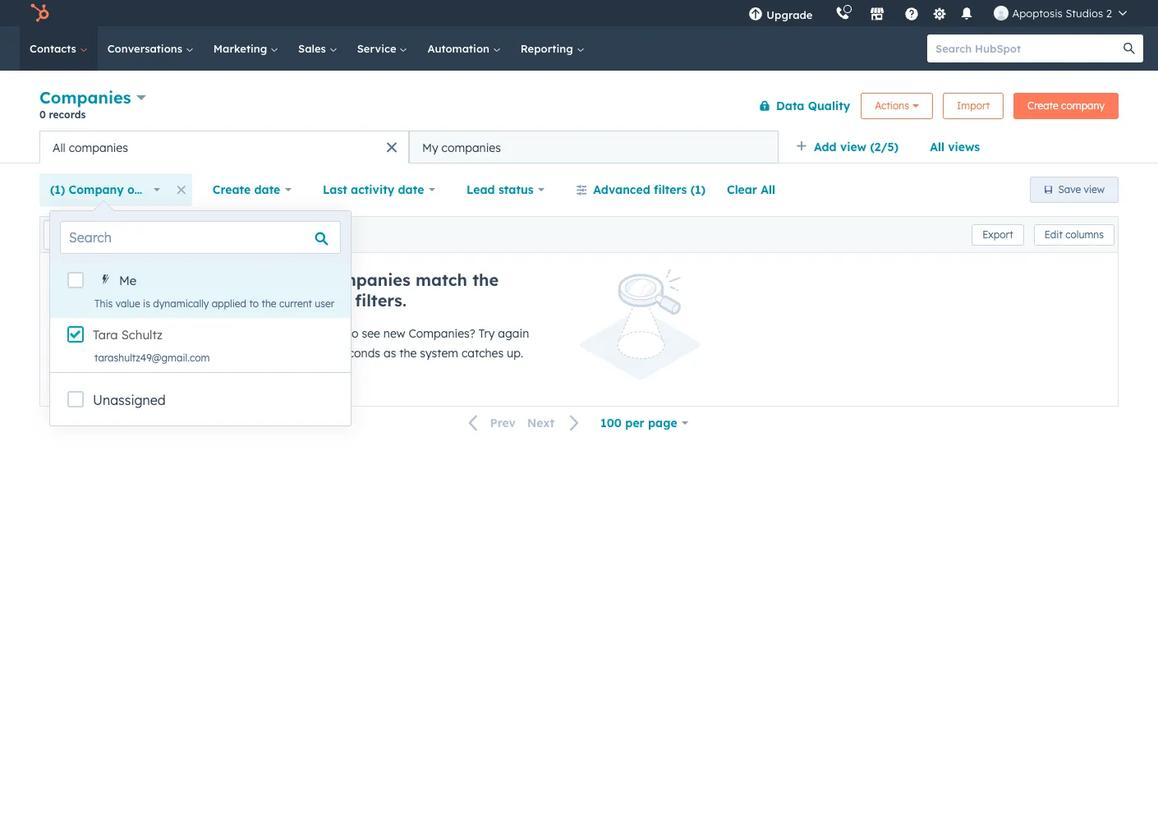 Task type: describe. For each thing, give the bounding box(es) containing it.
activity
[[351, 182, 395, 197]]

apoptosis studios 2 button
[[985, 0, 1137, 26]]

this
[[94, 297, 113, 310]]

save view
[[1059, 183, 1105, 196]]

tara schultz image
[[995, 6, 1009, 21]]

create company
[[1028, 99, 1105, 111]]

see
[[362, 326, 380, 341]]

service
[[357, 42, 400, 55]]

match
[[416, 270, 468, 290]]

create for create date
[[213, 182, 251, 197]]

companies banner
[[39, 84, 1119, 131]]

upgrade image
[[749, 7, 764, 22]]

expecting to see new companies? try again in a few seconds as the system catches up.
[[290, 326, 529, 361]]

applied
[[212, 297, 247, 310]]

marketplaces button
[[861, 0, 895, 26]]

last activity date
[[323, 182, 424, 197]]

all views link
[[920, 131, 991, 164]]

marketing link
[[204, 26, 288, 71]]

marketing
[[213, 42, 270, 55]]

data quality
[[777, 98, 851, 113]]

all companies
[[53, 140, 128, 155]]

add
[[814, 140, 837, 154]]

is
[[143, 297, 150, 310]]

notifications button
[[954, 0, 982, 26]]

create company button
[[1014, 92, 1119, 119]]

export
[[983, 228, 1014, 240]]

add view (2/5)
[[814, 140, 899, 154]]

the inside no companies match the current filters.
[[473, 270, 499, 290]]

sales link
[[288, 26, 347, 71]]

current inside no companies match the current filters.
[[290, 290, 350, 311]]

no companies match the current filters.
[[290, 270, 499, 311]]

reporting link
[[511, 26, 595, 71]]

0 vertical spatial to
[[249, 297, 259, 310]]

automation link
[[418, 26, 511, 71]]

notifications image
[[960, 7, 975, 22]]

2 date from the left
[[398, 182, 424, 197]]

a
[[303, 346, 310, 361]]

contacts
[[30, 42, 79, 55]]

company
[[69, 182, 124, 197]]

1 vertical spatial the
[[262, 297, 277, 310]]

list box containing me
[[50, 264, 351, 372]]

data quality button
[[749, 89, 852, 122]]

Search name, phone, or domain search field
[[44, 220, 243, 249]]

0 records
[[39, 108, 86, 121]]

this value is dynamically applied to the current user
[[94, 297, 335, 310]]

again
[[498, 326, 529, 341]]

tarashultz49@gmail.com
[[94, 352, 210, 364]]

100 per page button
[[590, 407, 700, 440]]

me
[[119, 273, 137, 288]]

my companies button
[[409, 131, 779, 164]]

edit columns button
[[1034, 224, 1115, 245]]

lead status button
[[456, 173, 556, 206]]

reporting
[[521, 42, 576, 55]]

companies for my companies
[[442, 140, 501, 155]]

all companies button
[[39, 131, 409, 164]]

2
[[1107, 7, 1113, 20]]

1 date from the left
[[254, 182, 280, 197]]

filters
[[654, 182, 687, 197]]

hubspot image
[[30, 3, 49, 23]]

actions
[[875, 99, 910, 111]]

(2/5)
[[871, 140, 899, 154]]

create date button
[[202, 173, 302, 206]]

all views
[[930, 140, 981, 154]]

calling icon button
[[829, 2, 857, 24]]

apoptosis
[[1013, 7, 1063, 20]]

add view (2/5) button
[[786, 131, 920, 164]]

current down no
[[279, 297, 312, 310]]

conversations link
[[98, 26, 204, 71]]

Search HubSpot search field
[[928, 35, 1129, 62]]

system
[[420, 346, 459, 361]]

catches
[[462, 346, 504, 361]]

settings link
[[930, 5, 950, 22]]

last
[[323, 182, 347, 197]]

up.
[[507, 346, 524, 361]]

create date
[[213, 182, 280, 197]]

clear
[[727, 182, 758, 197]]

pagination navigation
[[459, 412, 590, 434]]

advanced filters (1) button
[[566, 173, 717, 206]]

new
[[384, 326, 405, 341]]

columns
[[1066, 228, 1104, 240]]

100
[[601, 416, 622, 431]]

automation
[[428, 42, 493, 55]]

few
[[314, 346, 333, 361]]

my
[[422, 140, 439, 155]]

no
[[290, 270, 314, 290]]

quality
[[808, 98, 851, 113]]

upgrade
[[767, 8, 813, 21]]

create for create company
[[1028, 99, 1059, 111]]

in
[[290, 346, 300, 361]]



Task type: locate. For each thing, give the bounding box(es) containing it.
0 vertical spatial companies
[[39, 87, 131, 108]]

0 horizontal spatial date
[[254, 182, 280, 197]]

tara
[[93, 327, 118, 343]]

1 horizontal spatial companies
[[442, 140, 501, 155]]

views
[[948, 140, 981, 154]]

the right match
[[473, 270, 499, 290]]

status
[[499, 182, 534, 197]]

lead
[[467, 182, 495, 197]]

1 vertical spatial view
[[1084, 183, 1105, 196]]

import button
[[943, 92, 1004, 119]]

menu containing apoptosis studios 2
[[737, 0, 1139, 26]]

calling icon image
[[836, 7, 851, 21]]

all inside clear all button
[[761, 182, 776, 197]]

menu
[[737, 0, 1139, 26]]

help button
[[899, 0, 926, 26]]

data
[[777, 98, 805, 113]]

search image
[[1124, 43, 1136, 54]]

all for all views
[[930, 140, 945, 154]]

create
[[1028, 99, 1059, 111], [213, 182, 251, 197]]

1 horizontal spatial companies
[[319, 270, 411, 290]]

1 horizontal spatial all
[[761, 182, 776, 197]]

to right the applied
[[249, 297, 259, 310]]

studios
[[1066, 7, 1104, 20]]

view right add
[[841, 140, 867, 154]]

advanced filters (1)
[[594, 182, 706, 197]]

companies up user
[[319, 270, 411, 290]]

as
[[384, 346, 396, 361]]

1 vertical spatial companies
[[319, 270, 411, 290]]

0 horizontal spatial companies
[[69, 140, 128, 155]]

view for save
[[1084, 183, 1105, 196]]

my companies
[[422, 140, 501, 155]]

0
[[39, 108, 46, 121]]

companies inside button
[[69, 140, 128, 155]]

1 horizontal spatial (1)
[[691, 182, 706, 197]]

advanced
[[594, 182, 651, 197]]

list box
[[50, 264, 351, 372]]

view inside popup button
[[841, 140, 867, 154]]

hubspot link
[[20, 3, 62, 23]]

save view button
[[1030, 177, 1119, 203]]

view right the save on the top of page
[[1084, 183, 1105, 196]]

page
[[648, 416, 678, 431]]

100 per page
[[601, 416, 678, 431]]

create left company
[[1028, 99, 1059, 111]]

companies right my
[[442, 140, 501, 155]]

clear all button
[[717, 173, 786, 206]]

import
[[957, 99, 990, 111]]

to
[[249, 297, 259, 310], [348, 326, 359, 341]]

all for all companies
[[53, 140, 66, 155]]

0 vertical spatial view
[[841, 140, 867, 154]]

prev
[[490, 416, 516, 431]]

companies inside no companies match the current filters.
[[319, 270, 411, 290]]

(1) right the filters
[[691, 182, 706, 197]]

(1) inside button
[[691, 182, 706, 197]]

companies
[[39, 87, 131, 108], [319, 270, 411, 290]]

owner
[[127, 182, 163, 197]]

conversations
[[107, 42, 186, 55]]

service link
[[347, 26, 418, 71]]

companies up records
[[39, 87, 131, 108]]

2 (1) from the left
[[691, 182, 706, 197]]

create down the all companies button
[[213, 182, 251, 197]]

unassigned
[[93, 392, 166, 408]]

clear all
[[727, 182, 776, 197]]

the right the applied
[[262, 297, 277, 310]]

date right activity
[[398, 182, 424, 197]]

schultz
[[121, 327, 163, 343]]

next button
[[522, 413, 590, 434]]

companies inside popup button
[[39, 87, 131, 108]]

1 companies from the left
[[69, 140, 128, 155]]

all left views
[[930, 140, 945, 154]]

export button
[[972, 224, 1024, 245]]

user
[[315, 297, 335, 310]]

0 horizontal spatial (1)
[[50, 182, 65, 197]]

0 horizontal spatial view
[[841, 140, 867, 154]]

Search search field
[[60, 221, 341, 254]]

next
[[527, 416, 555, 431]]

companies for all companies
[[69, 140, 128, 155]]

tara schultz
[[93, 327, 163, 343]]

companies button
[[39, 85, 146, 109]]

view inside button
[[1084, 183, 1105, 196]]

1 horizontal spatial view
[[1084, 183, 1105, 196]]

2 horizontal spatial the
[[473, 270, 499, 290]]

to inside expecting to see new companies? try again in a few seconds as the system catches up.
[[348, 326, 359, 341]]

try
[[479, 326, 495, 341]]

0 horizontal spatial all
[[53, 140, 66, 155]]

(1) inside popup button
[[50, 182, 65, 197]]

all right clear
[[761, 182, 776, 197]]

search button
[[1116, 35, 1144, 62]]

create inside popup button
[[213, 182, 251, 197]]

1 horizontal spatial create
[[1028, 99, 1059, 111]]

0 horizontal spatial create
[[213, 182, 251, 197]]

companies inside button
[[442, 140, 501, 155]]

save
[[1059, 183, 1082, 196]]

sales
[[298, 42, 329, 55]]

the right as
[[400, 346, 417, 361]]

all down '0 records'
[[53, 140, 66, 155]]

filters.
[[355, 290, 407, 311]]

lead status
[[467, 182, 534, 197]]

settings image
[[933, 7, 947, 22]]

2 horizontal spatial all
[[930, 140, 945, 154]]

edit
[[1045, 228, 1063, 240]]

companies up 'company'
[[69, 140, 128, 155]]

per
[[626, 416, 645, 431]]

company
[[1062, 99, 1105, 111]]

(1) left 'company'
[[50, 182, 65, 197]]

2 companies from the left
[[442, 140, 501, 155]]

0 vertical spatial create
[[1028, 99, 1059, 111]]

(1) company owner
[[50, 182, 163, 197]]

all inside button
[[53, 140, 66, 155]]

1 horizontal spatial the
[[400, 346, 417, 361]]

0 vertical spatial the
[[473, 270, 499, 290]]

0 horizontal spatial to
[[249, 297, 259, 310]]

to left see
[[348, 326, 359, 341]]

1 vertical spatial to
[[348, 326, 359, 341]]

dynamically
[[153, 297, 209, 310]]

0 horizontal spatial the
[[262, 297, 277, 310]]

apoptosis studios 2
[[1013, 7, 1113, 20]]

value
[[116, 297, 140, 310]]

create inside button
[[1028, 99, 1059, 111]]

1 (1) from the left
[[50, 182, 65, 197]]

companies?
[[409, 326, 476, 341]]

view
[[841, 140, 867, 154], [1084, 183, 1105, 196]]

contacts link
[[20, 26, 98, 71]]

(1)
[[50, 182, 65, 197], [691, 182, 706, 197]]

0 horizontal spatial companies
[[39, 87, 131, 108]]

expecting
[[290, 326, 344, 341]]

the inside expecting to see new companies? try again in a few seconds as the system catches up.
[[400, 346, 417, 361]]

view for add
[[841, 140, 867, 154]]

all
[[930, 140, 945, 154], [53, 140, 66, 155], [761, 182, 776, 197]]

current up expecting
[[290, 290, 350, 311]]

help image
[[905, 7, 920, 22]]

2 vertical spatial the
[[400, 346, 417, 361]]

1 horizontal spatial date
[[398, 182, 424, 197]]

date down the all companies button
[[254, 182, 280, 197]]

the
[[473, 270, 499, 290], [262, 297, 277, 310], [400, 346, 417, 361]]

seconds
[[336, 346, 381, 361]]

actions button
[[861, 92, 933, 119]]

records
[[49, 108, 86, 121]]

marketplaces image
[[871, 7, 885, 22]]

1 horizontal spatial to
[[348, 326, 359, 341]]

1 vertical spatial create
[[213, 182, 251, 197]]



Task type: vqa. For each thing, say whether or not it's contained in the screenshot.
Help image at right
yes



